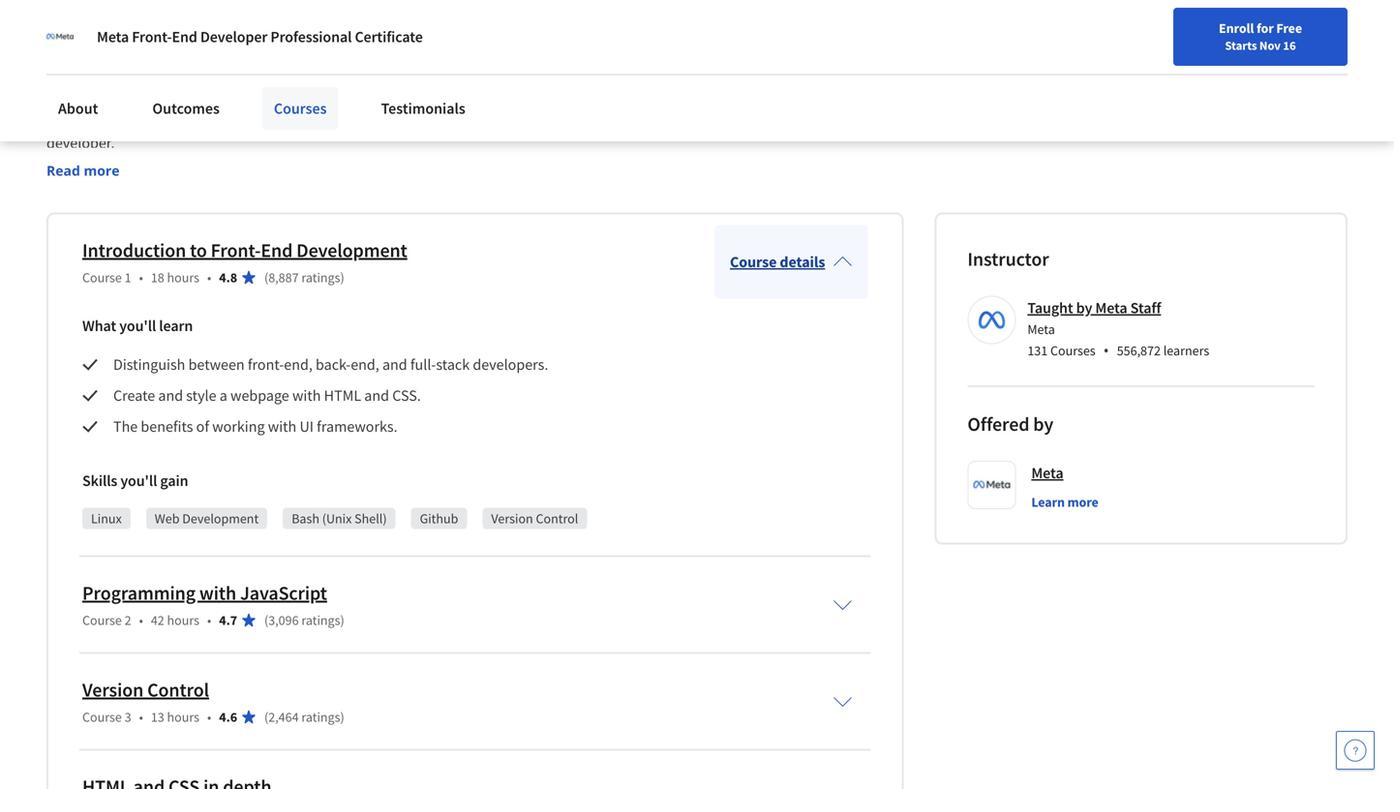 Task type: locate. For each thing, give the bounding box(es) containing it.
0 vertical spatial to
[[83, 87, 96, 106]]

front- down software
[[709, 110, 746, 129]]

css.
[[392, 386, 421, 405]]

16
[[1284, 38, 1296, 53]]

get
[[100, 87, 120, 106]]

) right 2,464
[[340, 708, 345, 726]]

1 vertical spatial control
[[147, 678, 209, 702]]

2 horizontal spatial of
[[317, 110, 330, 129]]

end
[[172, 27, 197, 46], [261, 238, 293, 262]]

end,
[[284, 355, 313, 374], [351, 355, 379, 374]]

2 horizontal spatial by
[[1077, 298, 1093, 318]]

of right world
[[252, 87, 265, 106]]

• right the 3
[[139, 708, 143, 726]]

courses left build
[[274, 99, 327, 118]]

the right in
[[187, 87, 208, 106]]

and left 'style'
[[158, 386, 183, 405]]

create and style a webpage with html and css.
[[113, 386, 421, 405]]

will
[[498, 110, 521, 129]]

0 vertical spatial front-
[[709, 110, 746, 129]]

1 vertical spatial version control
[[82, 678, 209, 702]]

1 hours from the top
[[167, 269, 200, 286]]

0 vertical spatial end
[[172, 27, 197, 46]]

ratings right 8,887
[[302, 269, 340, 286]]

of
[[252, 87, 265, 106], [317, 110, 330, 129], [196, 417, 209, 436]]

0 horizontal spatial courses
[[274, 99, 327, 118]]

a
[[457, 87, 465, 106], [626, 110, 634, 129], [699, 110, 706, 129], [220, 386, 227, 405]]

of down 'style'
[[196, 417, 209, 436]]

for
[[1257, 19, 1274, 37], [605, 110, 623, 129]]

3
[[125, 708, 131, 726]]

course left the 3
[[82, 708, 122, 726]]

you'll
[[119, 316, 156, 336], [120, 471, 157, 490]]

by
[[682, 87, 698, 106], [1077, 298, 1093, 318], [1034, 412, 1054, 436]]

and down websites at the left of the page
[[399, 110, 424, 129]]

0 vertical spatial version control
[[491, 510, 579, 527]]

distinguish
[[113, 355, 185, 374]]

offered
[[968, 412, 1030, 436]]

0 horizontal spatial by
[[682, 87, 698, 106]]

1 vertical spatial as
[[681, 110, 695, 129]]

1 horizontal spatial the
[[701, 87, 722, 106]]

front- inside want to get started in the world of coding and build websites as a career? this certificate, designed by the software engineering experts at meta—the creators of facebook and instagram, will prepare you for a career as a front-end developer. read more
[[709, 110, 746, 129]]

0 vertical spatial hours
[[167, 269, 200, 286]]

course inside dropdown button
[[730, 252, 777, 272]]

to up course 1 • 18 hours •
[[190, 238, 207, 262]]

between
[[188, 355, 245, 374]]

( down javascript
[[264, 612, 268, 629]]

about link
[[46, 87, 110, 130]]

linux
[[91, 510, 122, 527]]

• right 1
[[139, 269, 143, 286]]

end up 8,887
[[261, 238, 293, 262]]

• left "556,872"
[[1104, 340, 1110, 361]]

menu item
[[1024, 19, 1149, 82]]

help center image
[[1344, 739, 1368, 762]]

hours right the 13
[[167, 708, 200, 726]]

what you'll learn
[[82, 316, 193, 336]]

career?
[[468, 87, 515, 106]]

for right "you"
[[605, 110, 623, 129]]

style
[[186, 386, 217, 405]]

by inside want to get started in the world of coding and build websites as a career? this certificate, designed by the software engineering experts at meta—the creators of facebook and instagram, will prepare you for a career as a front-end developer. read more
[[682, 87, 698, 106]]

front- up 4.8 at the top left
[[211, 238, 261, 262]]

1 vertical spatial for
[[605, 110, 623, 129]]

course details button
[[715, 225, 868, 299]]

2 ratings from the top
[[302, 612, 340, 629]]

2 hours from the top
[[167, 612, 200, 629]]

0 vertical spatial )
[[340, 269, 345, 286]]

13
[[151, 708, 164, 726]]

certificate up world
[[195, 27, 315, 61]]

as up instagram, on the top left of page
[[439, 87, 454, 106]]

None search field
[[276, 12, 596, 51]]

to for introduction
[[190, 238, 207, 262]]

1 horizontal spatial for
[[1257, 19, 1274, 37]]

version control right the github
[[491, 510, 579, 527]]

developer
[[200, 27, 268, 46]]

prepare
[[524, 110, 575, 129]]

0 horizontal spatial to
[[83, 87, 96, 106]]

by right designed
[[682, 87, 698, 106]]

meta left staff
[[1096, 298, 1128, 318]]

1 vertical spatial courses
[[1051, 342, 1096, 359]]

0 horizontal spatial professional
[[46, 27, 190, 61]]

of right creators at the top left
[[317, 110, 330, 129]]

for up nov
[[1257, 19, 1274, 37]]

professional up get
[[46, 27, 190, 61]]

courses
[[274, 99, 327, 118], [1051, 342, 1096, 359]]

0 vertical spatial development
[[297, 238, 407, 262]]

(
[[264, 269, 268, 286], [264, 612, 268, 629], [264, 708, 268, 726]]

4.6
[[219, 708, 237, 726]]

0 horizontal spatial control
[[147, 678, 209, 702]]

1 horizontal spatial front-
[[709, 110, 746, 129]]

1 vertical spatial of
[[317, 110, 330, 129]]

3 ratings from the top
[[302, 708, 340, 726]]

back-
[[316, 355, 351, 374]]

1 vertical spatial to
[[190, 238, 207, 262]]

1 vertical spatial version
[[82, 678, 144, 702]]

you'll left learn
[[119, 316, 156, 336]]

1 horizontal spatial to
[[190, 238, 207, 262]]

) right 3,096
[[340, 612, 345, 629]]

0 horizontal spatial certificate
[[195, 27, 315, 61]]

) for front-
[[340, 269, 345, 286]]

to for want
[[83, 87, 96, 106]]

started
[[123, 87, 169, 106]]

working
[[212, 417, 265, 436]]

distinguish between front-end, back-end, and full-stack developers.
[[113, 355, 548, 374]]

1 horizontal spatial development
[[297, 238, 407, 262]]

• right 2
[[139, 612, 143, 629]]

2 ( from the top
[[264, 612, 268, 629]]

2 vertical spatial )
[[340, 708, 345, 726]]

1 horizontal spatial by
[[1034, 412, 1054, 436]]

version control up course 3 • 13 hours •
[[82, 678, 209, 702]]

by right taught
[[1077, 298, 1093, 318]]

to left get
[[83, 87, 96, 106]]

0 horizontal spatial end,
[[284, 355, 313, 374]]

• inside taught by meta staff meta 131 courses • 556,872 learners
[[1104, 340, 1110, 361]]

end left developer
[[172, 27, 197, 46]]

42
[[151, 612, 164, 629]]

0 vertical spatial you'll
[[119, 316, 156, 336]]

1 vertical spatial )
[[340, 612, 345, 629]]

1 vertical spatial more
[[1068, 493, 1099, 511]]

0 horizontal spatial version control
[[82, 678, 209, 702]]

course left 2
[[82, 612, 122, 629]]

taught by meta staff meta 131 courses • 556,872 learners
[[1028, 298, 1210, 361]]

series
[[435, 27, 503, 61]]

• left 4.7
[[207, 612, 211, 629]]

1 horizontal spatial courses
[[1051, 342, 1096, 359]]

2 vertical spatial by
[[1034, 412, 1054, 436]]

this
[[518, 87, 545, 106]]

2 vertical spatial (
[[264, 708, 268, 726]]

0 vertical spatial for
[[1257, 19, 1274, 37]]

1 vertical spatial hours
[[167, 612, 200, 629]]

and left build
[[315, 87, 340, 106]]

course left details
[[730, 252, 777, 272]]

1 ) from the top
[[340, 269, 345, 286]]

by right the 'offered'
[[1034, 412, 1054, 436]]

0 vertical spatial courses
[[274, 99, 327, 118]]

hours right '42' at the bottom of the page
[[167, 612, 200, 629]]

testimonials link
[[370, 87, 477, 130]]

with left the ui
[[268, 417, 297, 436]]

meta
[[97, 27, 129, 46], [1096, 298, 1128, 318], [1028, 321, 1055, 338], [1032, 463, 1064, 483]]

2
[[125, 612, 131, 629]]

development right 'web'
[[182, 510, 259, 527]]

course details
[[730, 252, 825, 272]]

( 2,464 ratings )
[[264, 708, 345, 726]]

2 end, from the left
[[351, 355, 379, 374]]

course 1 • 18 hours •
[[82, 269, 211, 286]]

ratings for javascript
[[302, 612, 340, 629]]

coursera image
[[23, 16, 146, 47]]

by inside taught by meta staff meta 131 courses • 556,872 learners
[[1077, 298, 1093, 318]]

) for javascript
[[340, 612, 345, 629]]

course left 1
[[82, 269, 122, 286]]

courses right 131
[[1051, 342, 1096, 359]]

0 vertical spatial (
[[264, 269, 268, 286]]

you
[[578, 110, 602, 129]]

0 vertical spatial with
[[292, 386, 321, 405]]

3 ) from the top
[[340, 708, 345, 726]]

hours right 18
[[167, 269, 200, 286]]

with up the ui
[[292, 386, 321, 405]]

more right learn
[[1068, 493, 1099, 511]]

instructor
[[968, 247, 1049, 271]]

to inside want to get started in the world of coding and build websites as a career? this certificate, designed by the software engineering experts at meta—the creators of facebook and instagram, will prepare you for a career as a front-end developer. read more
[[83, 87, 96, 106]]

end, up the html
[[351, 355, 379, 374]]

0 vertical spatial version
[[491, 510, 533, 527]]

( for front-
[[264, 269, 268, 286]]

github
[[420, 510, 458, 527]]

programming with javascript
[[82, 581, 327, 605]]

the
[[187, 87, 208, 106], [701, 87, 722, 106]]

experts
[[127, 110, 174, 129]]

end, left back-
[[284, 355, 313, 374]]

1 horizontal spatial end
[[261, 238, 293, 262]]

1 vertical spatial ratings
[[302, 612, 340, 629]]

with up 4.7
[[199, 581, 236, 605]]

0 horizontal spatial development
[[182, 510, 259, 527]]

0 vertical spatial ratings
[[302, 269, 340, 286]]

0 vertical spatial of
[[252, 87, 265, 106]]

0 horizontal spatial the
[[187, 87, 208, 106]]

want
[[46, 87, 80, 106]]

0 horizontal spatial for
[[605, 110, 623, 129]]

1 horizontal spatial as
[[681, 110, 695, 129]]

1 horizontal spatial control
[[536, 510, 579, 527]]

1 vertical spatial end
[[261, 238, 293, 262]]

1 vertical spatial by
[[1077, 298, 1093, 318]]

professional up "coding"
[[271, 27, 352, 46]]

more inside 'button'
[[1068, 493, 1099, 511]]

0 horizontal spatial more
[[84, 161, 120, 180]]

) right 8,887
[[340, 269, 345, 286]]

0 vertical spatial more
[[84, 161, 120, 180]]

certificate right 9
[[355, 27, 423, 46]]

0 horizontal spatial front-
[[132, 27, 172, 46]]

a right career
[[699, 110, 706, 129]]

1 ( from the top
[[264, 269, 268, 286]]

3 hours from the top
[[167, 708, 200, 726]]

meta image
[[46, 23, 74, 50]]

2 vertical spatial hours
[[167, 708, 200, 726]]

( right 4.6
[[264, 708, 268, 726]]

version control
[[491, 510, 579, 527], [82, 678, 209, 702]]

as right career
[[681, 110, 695, 129]]

the left software
[[701, 87, 722, 106]]

0 horizontal spatial as
[[439, 87, 454, 106]]

1 horizontal spatial more
[[1068, 493, 1099, 511]]

enroll for free starts nov 16
[[1219, 19, 1303, 53]]

1 horizontal spatial of
[[252, 87, 265, 106]]

as
[[439, 87, 454, 106], [681, 110, 695, 129]]

1 vertical spatial front-
[[248, 355, 284, 374]]

front-
[[132, 27, 172, 46], [211, 238, 261, 262]]

1 vertical spatial (
[[264, 612, 268, 629]]

more
[[84, 161, 120, 180], [1068, 493, 1099, 511]]

certificate,
[[548, 87, 616, 106]]

ratings right 3,096
[[302, 612, 340, 629]]

free
[[1277, 19, 1303, 37]]

you'll left gain
[[120, 471, 157, 490]]

meta up 131
[[1028, 321, 1055, 338]]

full-
[[411, 355, 436, 374]]

( 8,887 ratings )
[[264, 269, 345, 286]]

version up the 3
[[82, 678, 144, 702]]

development up ( 8,887 ratings ) at the top left of page
[[297, 238, 407, 262]]

more down developer.
[[84, 161, 120, 180]]

enroll
[[1219, 19, 1255, 37]]

javascript
[[240, 581, 327, 605]]

details
[[780, 252, 825, 272]]

0 horizontal spatial end
[[172, 27, 197, 46]]

front- up create and style a webpage with html and css.
[[248, 355, 284, 374]]

nov
[[1260, 38, 1281, 53]]

2 vertical spatial ratings
[[302, 708, 340, 726]]

version right the github
[[491, 510, 533, 527]]

frameworks.
[[317, 417, 398, 436]]

staff
[[1131, 298, 1162, 318]]

1 vertical spatial you'll
[[120, 471, 157, 490]]

1 vertical spatial front-
[[211, 238, 261, 262]]

( down the introduction to front-end development link
[[264, 269, 268, 286]]

1 ratings from the top
[[302, 269, 340, 286]]

0 horizontal spatial of
[[196, 417, 209, 436]]

front- up started
[[132, 27, 172, 46]]

1 horizontal spatial end,
[[351, 355, 379, 374]]

outcomes link
[[141, 87, 231, 130]]

0 vertical spatial by
[[682, 87, 698, 106]]

hours for with
[[167, 612, 200, 629]]

ratings right 2,464
[[302, 708, 340, 726]]

what
[[82, 316, 116, 336]]

2 ) from the top
[[340, 612, 345, 629]]

read
[[46, 161, 80, 180]]

courses inside taught by meta staff meta 131 courses • 556,872 learners
[[1051, 342, 1096, 359]]

show notifications image
[[1169, 24, 1193, 47]]

556,872
[[1117, 342, 1161, 359]]



Task type: describe. For each thing, give the bounding box(es) containing it.
1 horizontal spatial version
[[491, 510, 533, 527]]

1 horizontal spatial version control
[[491, 510, 579, 527]]

course for programming with javascript
[[82, 612, 122, 629]]

131
[[1028, 342, 1048, 359]]

meta—the
[[193, 110, 258, 129]]

a up instagram, on the top left of page
[[457, 87, 465, 106]]

build
[[343, 87, 376, 106]]

for inside want to get started in the world of coding and build websites as a career? this certificate, designed by the software engineering experts at meta—the creators of facebook and instagram, will prepare you for a career as a front-end developer. read more
[[605, 110, 623, 129]]

more inside want to get started in the world of coding and build websites as a career? this certificate, designed by the software engineering experts at meta—the creators of facebook and instagram, will prepare you for a career as a front-end developer. read more
[[84, 161, 120, 180]]

outcomes
[[152, 99, 220, 118]]

9
[[334, 27, 348, 61]]

meta up learn
[[1032, 463, 1064, 483]]

starts
[[1226, 38, 1258, 53]]

courses link
[[262, 87, 339, 130]]

meta link
[[1032, 461, 1064, 485]]

hours for control
[[167, 708, 200, 726]]

ratings for front-
[[302, 269, 340, 286]]

0 horizontal spatial version
[[82, 678, 144, 702]]

taught by meta staff link
[[1028, 298, 1162, 318]]

course for version control
[[82, 708, 122, 726]]

course 2 • 42 hours •
[[82, 612, 211, 629]]

instagram,
[[427, 110, 495, 129]]

web
[[155, 510, 180, 527]]

learn
[[1032, 493, 1065, 511]]

developer.
[[46, 133, 115, 152]]

1 vertical spatial with
[[268, 417, 297, 436]]

(unix
[[322, 510, 352, 527]]

3 ( from the top
[[264, 708, 268, 726]]

programming with javascript link
[[82, 581, 327, 605]]

0 vertical spatial as
[[439, 87, 454, 106]]

1 horizontal spatial certificate
[[355, 27, 423, 46]]

0 horizontal spatial front-
[[248, 355, 284, 374]]

html
[[324, 386, 361, 405]]

skills you'll gain
[[82, 471, 188, 490]]

testimonials
[[381, 99, 466, 118]]

2 the from the left
[[701, 87, 722, 106]]

career
[[637, 110, 678, 129]]

8,887
[[268, 269, 299, 286]]

by for offered by
[[1034, 412, 1054, 436]]

the benefits of working with ui frameworks.
[[113, 417, 398, 436]]

meta right 'meta' icon
[[97, 27, 129, 46]]

read more button
[[46, 160, 120, 181]]

creators
[[261, 110, 314, 129]]

1 horizontal spatial front-
[[211, 238, 261, 262]]

• left 4.8 at the top left
[[207, 269, 211, 286]]

meta front-end developer professional certificate
[[97, 27, 423, 46]]

a left career
[[626, 110, 634, 129]]

professional certificate - 9 course series
[[46, 27, 503, 61]]

for inside enroll for free starts nov 16
[[1257, 19, 1274, 37]]

• left 4.6
[[207, 708, 211, 726]]

facebook
[[333, 110, 396, 129]]

and left css.
[[364, 386, 389, 405]]

shell)
[[355, 510, 387, 527]]

gain
[[160, 471, 188, 490]]

designed
[[620, 87, 679, 106]]

taught
[[1028, 298, 1074, 318]]

1 horizontal spatial professional
[[271, 27, 352, 46]]

1 end, from the left
[[284, 355, 313, 374]]

engineering
[[46, 110, 124, 129]]

you'll for gain
[[120, 471, 157, 490]]

by for taught by meta staff meta 131 courses • 556,872 learners
[[1077, 298, 1093, 318]]

developers.
[[473, 355, 548, 374]]

introduction to front-end development link
[[82, 238, 407, 262]]

and left the full- on the top of the page
[[383, 355, 407, 374]]

introduction to front-end development
[[82, 238, 407, 262]]

learn more button
[[1032, 492, 1099, 512]]

( 3,096 ratings )
[[264, 612, 345, 629]]

offered by
[[968, 412, 1054, 436]]

taught by meta staff image
[[971, 299, 1013, 341]]

learn more
[[1032, 493, 1099, 511]]

at
[[178, 110, 190, 129]]

you'll for learn
[[119, 316, 156, 336]]

4.7
[[219, 612, 237, 629]]

course
[[353, 27, 430, 61]]

1 the from the left
[[187, 87, 208, 106]]

a right 'style'
[[220, 386, 227, 405]]

bash
[[292, 510, 320, 527]]

web development
[[155, 510, 259, 527]]

2 vertical spatial with
[[199, 581, 236, 605]]

version control link
[[82, 678, 209, 702]]

0 vertical spatial front-
[[132, 27, 172, 46]]

course 3 • 13 hours •
[[82, 708, 211, 726]]

2 vertical spatial of
[[196, 417, 209, 436]]

4.8
[[219, 269, 237, 286]]

introduction
[[82, 238, 186, 262]]

-
[[320, 27, 329, 61]]

stack
[[436, 355, 470, 374]]

world
[[212, 87, 249, 106]]

learners
[[1164, 342, 1210, 359]]

skills
[[82, 471, 117, 490]]

the
[[113, 417, 138, 436]]

ui
[[300, 417, 314, 436]]

learn
[[159, 316, 193, 336]]

1 vertical spatial development
[[182, 510, 259, 527]]

software
[[725, 87, 781, 106]]

1
[[125, 269, 131, 286]]

course for introduction to front-end development
[[82, 269, 122, 286]]

2,464
[[268, 708, 299, 726]]

( for javascript
[[264, 612, 268, 629]]

0 vertical spatial control
[[536, 510, 579, 527]]

3,096
[[268, 612, 299, 629]]

want to get started in the world of coding and build websites as a career? this certificate, designed by the software engineering experts at meta—the creators of facebook and instagram, will prepare you for a career as a front-end developer. read more
[[46, 87, 784, 180]]

create
[[113, 386, 155, 405]]

websites
[[379, 87, 436, 106]]

hours for to
[[167, 269, 200, 286]]

coding
[[268, 87, 312, 106]]

18
[[151, 269, 164, 286]]



Task type: vqa. For each thing, say whether or not it's contained in the screenshot.
Courses in TAUGHT BY META STAFF META 131 COURSES • 556,872 LEARNERS
yes



